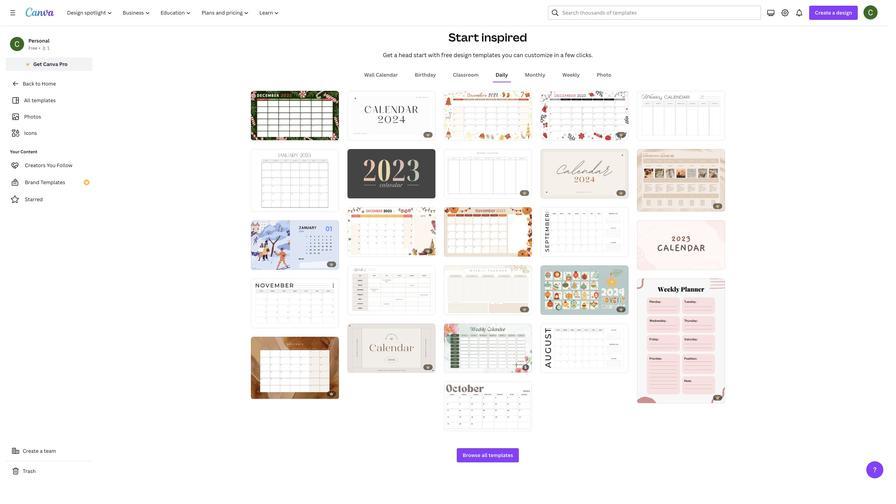 Task type: vqa. For each thing, say whether or not it's contained in the screenshot.
Projects
no



Task type: locate. For each thing, give the bounding box(es) containing it.
white elegant monthly calendar image
[[251, 149, 339, 211]]

canva
[[43, 61, 58, 67]]

1 of 12 link
[[251, 149, 339, 212], [251, 220, 339, 270]]

2 12 from the top
[[264, 261, 268, 267]]

12 for the white elegant monthly calendar image
[[264, 203, 268, 208]]

customize
[[525, 51, 553, 59]]

1 of 13 link
[[347, 91, 435, 140], [541, 149, 629, 198], [637, 220, 725, 270], [347, 324, 435, 373]]

1 horizontal spatial design
[[837, 9, 852, 16]]

1 vertical spatial 1 of 12
[[256, 261, 268, 267]]

of for the bottom the beige and brown minimalist clean aesthetic 2024 monthly calendar image
[[355, 364, 359, 370]]

1 vertical spatial get
[[33, 61, 42, 67]]

1 of 13
[[352, 132, 365, 137], [546, 190, 558, 195], [642, 261, 654, 267], [352, 364, 365, 370]]

0 horizontal spatial design
[[454, 51, 472, 59]]

create inside create a design dropdown button
[[815, 9, 831, 16]]

start
[[449, 29, 479, 45]]

0 vertical spatial create
[[815, 9, 831, 16]]

browse all templates link
[[457, 449, 519, 463]]

clicks.
[[576, 51, 593, 59]]

create a design
[[815, 9, 852, 16]]

start inspired
[[449, 29, 527, 45]]

a inside create a team button
[[40, 448, 43, 454]]

all
[[482, 452, 488, 459]]

with
[[428, 51, 440, 59]]

get left head
[[383, 51, 393, 59]]

personal
[[28, 37, 50, 44]]

free
[[28, 45, 37, 51]]

trash link
[[6, 464, 92, 479]]

1 vertical spatial 12
[[264, 261, 268, 267]]

content
[[20, 149, 37, 155]]

1 1 of 12 from the top
[[256, 203, 268, 208]]

back
[[23, 80, 34, 87]]

white black minimalist simple november 2023 monthly calendar image
[[251, 279, 339, 328]]

get for get canva pro
[[33, 61, 42, 67]]

13 for the beige and brown minimalist clean aesthetic 2024 monthly calendar image to the top
[[553, 190, 558, 195]]

back to home
[[23, 80, 56, 87]]

1 of 2 for white grey minimalist simple september 2023 monthly calendar image
[[546, 248, 556, 253]]

wall calendar button
[[362, 68, 401, 82]]

1 of 12 for colorful pastel  illustration 2024 calendar 'image' on the left
[[256, 261, 268, 267]]

1 for pastel minimal cute 2023 monthly calendar image
[[642, 261, 644, 267]]

design
[[837, 9, 852, 16], [454, 51, 472, 59]]

templates
[[473, 51, 501, 59], [32, 97, 56, 104], [489, 452, 513, 459]]

can
[[514, 51, 523, 59]]

0 vertical spatial beige and brown minimalist clean aesthetic 2024 monthly calendar image
[[541, 149, 629, 198]]

2 1 of 12 link from the top
[[251, 220, 339, 270]]

get left canva
[[33, 61, 42, 67]]

of for the grey white minimalist simple august 2023 monthly calendar 'image'
[[549, 364, 552, 370]]

None search field
[[548, 6, 761, 20]]

free •
[[28, 45, 40, 51]]

team
[[44, 448, 56, 454]]

photos
[[24, 113, 41, 120]]

photos link
[[10, 110, 88, 124]]

1 of 13 for the beige and brown minimalist clean aesthetic 2024 monthly calendar image to the top
[[546, 190, 558, 195]]

wall
[[364, 71, 375, 78]]

1 of 2
[[642, 132, 652, 137], [546, 248, 556, 253], [256, 319, 266, 325], [546, 364, 556, 370]]

top level navigation element
[[62, 6, 285, 20]]

Search search field
[[563, 6, 757, 20]]

weekly
[[563, 71, 580, 78]]

1 horizontal spatial get
[[383, 51, 393, 59]]

social media content calendar planner template image
[[637, 149, 725, 211]]

1 horizontal spatial beige and brown minimalist clean aesthetic 2024 monthly calendar image
[[541, 149, 629, 198]]

0 vertical spatial get
[[383, 51, 393, 59]]

get canva pro
[[33, 61, 68, 67]]

all templates
[[24, 97, 56, 104]]

1 of 13 for pastel minimal cute 2023 monthly calendar image
[[642, 261, 654, 267]]

2 1 of 12 from the top
[[256, 261, 268, 267]]

12
[[264, 203, 268, 208], [264, 261, 268, 267]]

a inside create a design dropdown button
[[833, 9, 835, 16]]

get
[[383, 51, 393, 59], [33, 61, 42, 67]]

13 for the bottom the beige and brown minimalist clean aesthetic 2024 monthly calendar image
[[360, 364, 365, 370]]

1
[[47, 45, 49, 51], [352, 132, 354, 137], [642, 132, 644, 137], [546, 190, 548, 195], [256, 203, 258, 208], [546, 248, 548, 253], [256, 261, 258, 267], [642, 261, 644, 267], [256, 319, 258, 325], [352, 364, 354, 370], [546, 364, 548, 370]]

of
[[355, 132, 359, 137], [645, 132, 649, 137], [549, 190, 552, 195], [259, 203, 263, 208], [549, 248, 552, 253], [259, 261, 263, 267], [645, 261, 649, 267], [259, 319, 263, 325], [355, 364, 359, 370], [549, 364, 552, 370]]

classroom
[[453, 71, 479, 78]]

0 horizontal spatial beige and brown minimalist clean aesthetic 2024 monthly calendar image
[[347, 324, 435, 373]]

2 for "white grey minimalist simple weekly calendar" image
[[650, 132, 652, 137]]

of for pastel minimal cute 2023 monthly calendar image
[[645, 261, 649, 267]]

creators you follow
[[25, 162, 72, 169]]

head
[[399, 51, 412, 59]]

wall calendar
[[364, 71, 398, 78]]

pro
[[59, 61, 68, 67]]

create
[[815, 9, 831, 16], [23, 448, 39, 454]]

brand templates
[[25, 179, 65, 186]]

design left christina overa icon at top
[[837, 9, 852, 16]]

0 vertical spatial 1 of 12 link
[[251, 149, 339, 212]]

0 vertical spatial 1 of 12
[[256, 203, 268, 208]]

0 vertical spatial 12
[[264, 203, 268, 208]]

1 vertical spatial templates
[[32, 97, 56, 104]]

1 of 12
[[256, 203, 268, 208], [256, 261, 268, 267]]

christina overa image
[[864, 5, 878, 20]]

of for white black minimalist simple november 2023 monthly calendar image
[[259, 319, 263, 325]]

classroom button
[[450, 68, 482, 82]]

1 of 2 for the grey white minimalist simple august 2023 monthly calendar 'image'
[[546, 364, 556, 370]]

0 horizontal spatial get
[[33, 61, 42, 67]]

13
[[360, 132, 365, 137], [553, 190, 558, 195], [650, 261, 654, 267], [360, 364, 365, 370]]

you
[[47, 162, 56, 169]]

a
[[833, 9, 835, 16], [394, 51, 397, 59], [561, 51, 564, 59], [40, 448, 43, 454]]

2
[[650, 132, 652, 137], [553, 248, 556, 253], [264, 319, 266, 325], [553, 364, 556, 370]]

1 of 13 for gray and white minimalist clean 2024 monthly calendar image
[[352, 132, 365, 137]]

gray and white minimalist clean 2024 monthly calendar image
[[347, 91, 435, 140]]

0 horizontal spatial create
[[23, 448, 39, 454]]

1 12 from the top
[[264, 203, 268, 208]]

white grey minimalist simple weekly calendar image
[[637, 91, 725, 140]]

brand templates link
[[6, 175, 92, 190]]

get canva pro button
[[6, 58, 92, 71]]

0 vertical spatial design
[[837, 9, 852, 16]]

colorful pastel  illustration 2024 calendar image
[[251, 220, 339, 270]]

create a design button
[[810, 6, 858, 20]]

create for create a design
[[815, 9, 831, 16]]

photo
[[597, 71, 612, 78]]

get inside button
[[33, 61, 42, 67]]

design right free
[[454, 51, 472, 59]]

get for get a head start with free design templates you can customize in a few clicks.
[[383, 51, 393, 59]]

white simple weekly family calendar image
[[347, 265, 435, 315]]

few
[[565, 51, 575, 59]]

1 vertical spatial 1 of 12 link
[[251, 220, 339, 270]]

create inside create a team button
[[23, 448, 39, 454]]

1 for the white elegant monthly calendar image
[[256, 203, 258, 208]]

1 horizontal spatial create
[[815, 9, 831, 16]]

home
[[42, 80, 56, 87]]

2 for white black minimalist simple november 2023 monthly calendar image
[[264, 319, 266, 325]]

birthday
[[415, 71, 436, 78]]

1 of 2 link
[[637, 91, 725, 140], [541, 207, 629, 257], [251, 279, 339, 328], [541, 324, 629, 373]]

1 1 of 12 link from the top
[[251, 149, 339, 212]]

2 vertical spatial templates
[[489, 452, 513, 459]]

red white black festive simple illustrated christmas holiday decor december 2023 monthly calendar image
[[541, 91, 629, 140]]

beige and brown minimalist clean aesthetic 2024 monthly calendar image
[[541, 149, 629, 198], [347, 324, 435, 373]]

1 vertical spatial create
[[23, 448, 39, 454]]

weekly button
[[560, 68, 583, 82]]

daily
[[496, 71, 508, 78]]

daily button
[[493, 68, 511, 82]]

1 for white grey minimalist simple september 2023 monthly calendar image
[[546, 248, 548, 253]]

monthly button
[[522, 68, 548, 82]]

a for team
[[40, 448, 43, 454]]



Task type: describe. For each thing, give the bounding box(es) containing it.
1 of 2 for white black minimalist simple november 2023 monthly calendar image
[[256, 319, 266, 325]]

13 for pastel minimal cute 2023 monthly calendar image
[[650, 261, 654, 267]]

your content
[[10, 149, 37, 155]]

get a head start with free design templates you can customize in a few clicks.
[[383, 51, 593, 59]]

1 for the grey white minimalist simple august 2023 monthly calendar 'image'
[[546, 364, 548, 370]]

all
[[24, 97, 30, 104]]

you
[[502, 51, 512, 59]]

in
[[554, 51, 559, 59]]

to
[[35, 80, 40, 87]]

1 for "white grey minimalist simple weekly calendar" image
[[642, 132, 644, 137]]

icons
[[24, 130, 37, 136]]

grey white minimalist simple august 2023 monthly calendar image
[[541, 324, 629, 373]]

browse all templates
[[463, 452, 513, 459]]

1 for the beige and brown minimalist clean aesthetic 2024 monthly calendar image to the top
[[546, 190, 548, 195]]

of for "white grey minimalist simple weekly calendar" image
[[645, 132, 649, 137]]

of for the white elegant monthly calendar image
[[259, 203, 263, 208]]

create a team
[[23, 448, 56, 454]]

1 for white black minimalist simple november 2023 monthly calendar image
[[256, 319, 258, 325]]

browse
[[463, 452, 481, 459]]

start
[[414, 51, 427, 59]]

inspired
[[482, 29, 527, 45]]

1 of 12 for the white elegant monthly calendar image
[[256, 203, 268, 208]]

pastel minimal cute 2023 monthly calendar image
[[637, 220, 725, 270]]

13 for gray and white minimalist clean 2024 monthly calendar image
[[360, 132, 365, 137]]

beige clean simple october 2023 daily daily calendar image
[[444, 382, 532, 431]]

of for colorful pastel  illustration 2024 calendar 'image' on the left
[[259, 261, 263, 267]]

pastel blue cute illustration christmas tree decoration advent calendar image
[[541, 265, 629, 315]]

trash
[[23, 468, 36, 475]]

1 for colorful pastel  illustration 2024 calendar 'image' on the left
[[256, 261, 258, 267]]

creators you follow link
[[6, 158, 92, 173]]

calendar
[[376, 71, 398, 78]]

of for white grey minimalist simple september 2023 monthly calendar image
[[549, 248, 552, 253]]

pink weekly planner worksheet insert template image
[[637, 279, 725, 403]]

of for the beige and brown minimalist clean aesthetic 2024 monthly calendar image to the top
[[549, 190, 552, 195]]

starred
[[25, 196, 43, 203]]

create a team button
[[6, 444, 92, 458]]

2 for white grey minimalist simple september 2023 monthly calendar image
[[553, 248, 556, 253]]

1 vertical spatial design
[[454, 51, 472, 59]]

create for create a team
[[23, 448, 39, 454]]

photo button
[[594, 68, 614, 82]]

green pink watercolor weekly planner calendar image
[[444, 324, 532, 373]]

a for design
[[833, 9, 835, 16]]

1 for gray and white minimalist clean 2024 monthly calendar image
[[352, 132, 354, 137]]

colorful modern simple 2023 calendar image
[[347, 149, 435, 198]]

white elegant classic minimalist weekly printable calendar image
[[444, 149, 532, 198]]

your
[[10, 149, 19, 155]]

0 vertical spatial templates
[[473, 51, 501, 59]]

•
[[39, 45, 40, 51]]

follow
[[57, 162, 72, 169]]

free
[[441, 51, 452, 59]]

back to home link
[[6, 77, 92, 91]]

brown earthy watercolour november 2022 printable a4 wall calendar image
[[251, 337, 339, 399]]

templates
[[41, 179, 65, 186]]

2 for the grey white minimalist simple august 2023 monthly calendar 'image'
[[553, 364, 556, 370]]

1 of 13 for the bottom the beige and brown minimalist clean aesthetic 2024 monthly calendar image
[[352, 364, 365, 370]]

1 vertical spatial beige and brown minimalist clean aesthetic 2024 monthly calendar image
[[347, 324, 435, 373]]

12 for colorful pastel  illustration 2024 calendar 'image' on the left
[[264, 261, 268, 267]]

monthly
[[525, 71, 546, 78]]

a for head
[[394, 51, 397, 59]]

of for gray and white minimalist clean 2024 monthly calendar image
[[355, 132, 359, 137]]

all templates link
[[10, 94, 88, 107]]

red green festive illustrated holiday candy december 2023 monthly calendar image
[[251, 91, 339, 140]]

brand
[[25, 179, 39, 186]]

starred link
[[6, 192, 92, 207]]

orange beige simple illustration autumn nature november 2023 monthly calendar image
[[444, 207, 532, 257]]

1 for the bottom the beige and brown minimalist clean aesthetic 2024 monthly calendar image
[[352, 364, 354, 370]]

colorful festive simple illustrated christmas holiday decor december 2023 monthly calendar image
[[444, 91, 532, 140]]

$
[[525, 365, 527, 370]]

white grey minimalist simple september 2023 monthly calendar image
[[541, 207, 629, 257]]

1 of 2 for "white grey minimalist simple weekly calendar" image
[[642, 132, 652, 137]]

creators
[[25, 162, 46, 169]]

red yellow festive simple illustrated christmas holiday decor december 2023 monthly calendar image
[[347, 207, 435, 257]]

beige and pink clean weekly plan calendar image
[[444, 265, 532, 315]]

design inside create a design dropdown button
[[837, 9, 852, 16]]

icons link
[[10, 126, 88, 140]]

birthday button
[[412, 68, 439, 82]]



